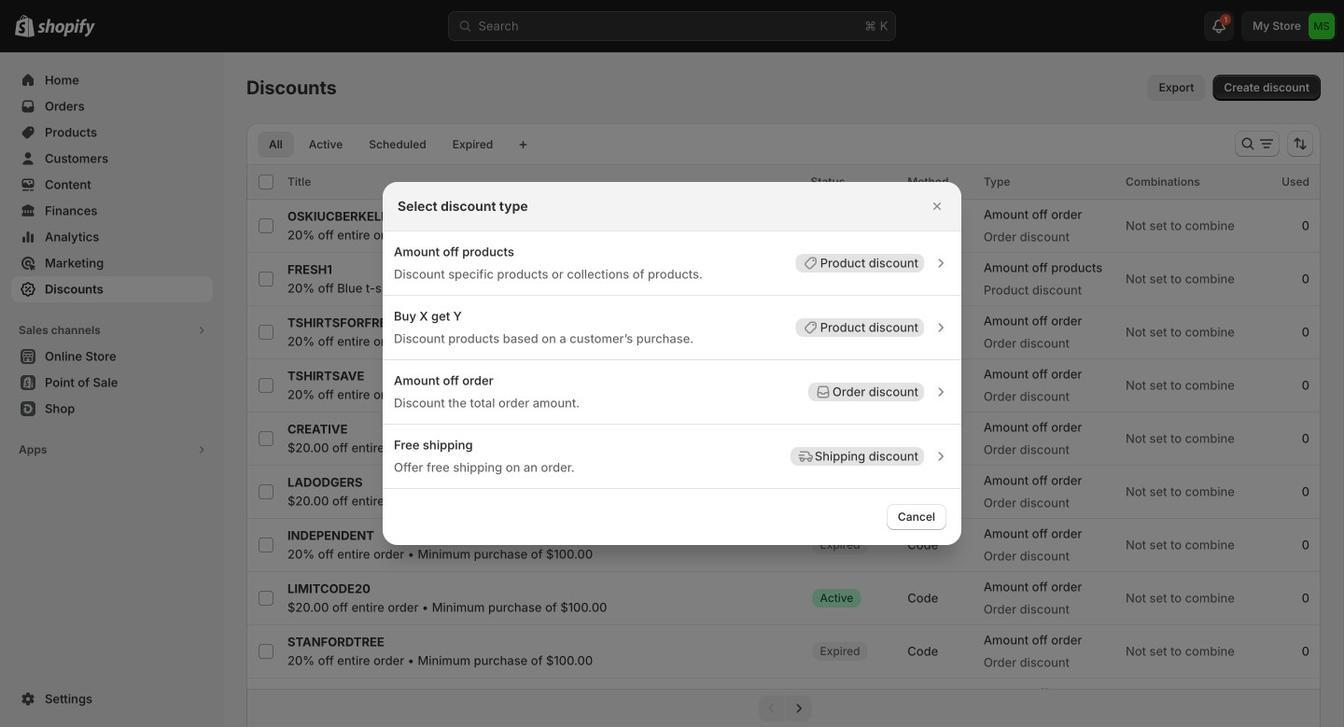 Task type: describe. For each thing, give the bounding box(es) containing it.
pagination element
[[246, 689, 1321, 727]]



Task type: vqa. For each thing, say whether or not it's contained in the screenshot.
Pagination element
yes



Task type: locate. For each thing, give the bounding box(es) containing it.
shopify image
[[37, 18, 95, 37]]

tab list
[[254, 131, 508, 158]]

dialog
[[0, 182, 1344, 545]]



